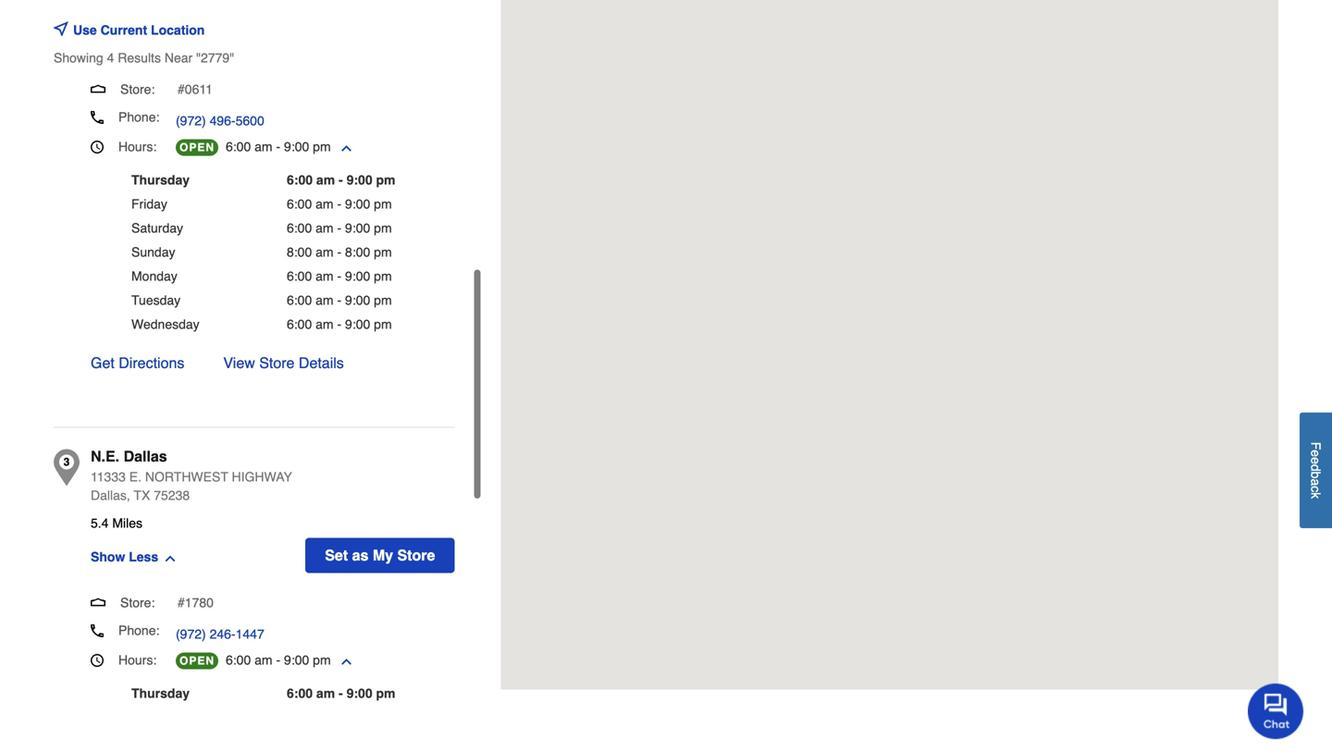 Task type: describe. For each thing, give the bounding box(es) containing it.
show less
[[91, 550, 158, 565]]

less
[[129, 550, 158, 565]]

5.4
[[91, 516, 109, 531]]

d
[[1309, 464, 1324, 472]]

pagoda image
[[91, 595, 106, 610]]

showing                                      4                                     results near "2779"
[[54, 50, 234, 65]]

246-
[[210, 627, 236, 642]]

f e e d b a c k button
[[1300, 413, 1333, 528]]

current
[[100, 23, 147, 37]]

set as my store
[[325, 547, 435, 564]]

store: for #1780
[[120, 596, 155, 610]]

f
[[1309, 442, 1324, 450]]

1 8:00 from the left
[[287, 245, 312, 260]]

use current location
[[73, 23, 205, 37]]

0 vertical spatial store
[[259, 354, 295, 372]]

hours for (972) 246-1447
[[118, 653, 153, 668]]

view
[[223, 354, 255, 372]]

hours : for (972) 496-5600
[[118, 139, 157, 154]]

as
[[352, 547, 369, 564]]

gps image
[[54, 21, 68, 36]]

tuesday
[[131, 293, 181, 308]]

directions
[[119, 354, 185, 372]]

dallas
[[124, 448, 167, 465]]

store inside "button"
[[398, 547, 435, 564]]

n.e. dallas 11333 e. northwest highway dallas, tx 75238
[[91, 448, 292, 503]]

3
[[64, 456, 70, 469]]

n.e. dallas link
[[91, 446, 167, 468]]

hours for (972) 496-5600
[[118, 139, 153, 154]]

view store details
[[223, 354, 344, 372]]

f e e d b a c k
[[1309, 442, 1324, 499]]

northwest
[[145, 470, 228, 485]]

75238
[[154, 488, 190, 503]]

near
[[165, 50, 193, 65]]

2 thursday from the top
[[131, 686, 190, 701]]

pagoda image
[[91, 81, 106, 96]]

wednesday
[[131, 317, 200, 332]]

2 e from the top
[[1309, 457, 1324, 464]]

e.
[[129, 470, 142, 485]]

store: for #0611
[[120, 82, 155, 97]]

get directions
[[91, 354, 185, 372]]

496-
[[210, 113, 236, 128]]

11333
[[91, 470, 126, 485]]

b
[[1309, 472, 1324, 479]]



Task type: vqa. For each thing, say whether or not it's contained in the screenshot.
(972) 246-1447 link on the bottom
yes



Task type: locate. For each thing, give the bounding box(es) containing it.
history image
[[91, 141, 104, 154]]

set
[[325, 547, 348, 564]]

store right the my
[[398, 547, 435, 564]]

6:00 am - 9:00 pm
[[226, 139, 331, 154], [287, 173, 396, 187], [287, 197, 392, 211], [287, 221, 392, 236], [287, 269, 392, 284], [287, 293, 392, 308], [287, 317, 392, 332], [226, 653, 331, 668], [287, 686, 396, 701]]

8:00
[[287, 245, 312, 260], [345, 245, 370, 260]]

hours :
[[118, 139, 157, 154], [118, 653, 157, 668]]

2 hours : from the top
[[118, 653, 157, 668]]

5600
[[236, 113, 264, 128]]

1 vertical spatial (972)
[[176, 627, 206, 642]]

:
[[153, 139, 157, 154], [153, 653, 157, 668]]

0 horizontal spatial store
[[259, 354, 295, 372]]

1447
[[236, 627, 264, 642]]

0 vertical spatial open
[[180, 141, 215, 154]]

0 vertical spatial (972)
[[176, 113, 206, 128]]

store
[[259, 354, 295, 372], [398, 547, 435, 564]]

location
[[151, 23, 205, 37]]

(972) for (972) 246-1447
[[176, 627, 206, 642]]

get directions link
[[91, 352, 185, 374]]

e up b
[[1309, 457, 1324, 464]]

e
[[1309, 450, 1324, 457], [1309, 457, 1324, 464]]

thursday down (972) 246-1447
[[131, 686, 190, 701]]

1 store: from the top
[[120, 82, 155, 97]]

n.e.
[[91, 448, 120, 465]]

store:
[[120, 82, 155, 97], [120, 596, 155, 610]]

8:00 am - 8:00 pm
[[287, 245, 392, 260]]

1 horizontal spatial 8:00
[[345, 245, 370, 260]]

phone image
[[91, 625, 104, 638]]

"2779"
[[196, 50, 234, 65]]

2 store: from the top
[[120, 596, 155, 610]]

: for (972) 496-5600
[[153, 139, 157, 154]]

thursday up the friday
[[131, 173, 190, 187]]

a
[[1309, 479, 1324, 486]]

1 vertical spatial phone:
[[118, 623, 160, 638]]

1 e from the top
[[1309, 450, 1324, 457]]

friday
[[131, 197, 167, 211]]

(972) for (972) 496-5600
[[176, 113, 206, 128]]

#0611
[[178, 82, 213, 97]]

hours : for (972) 246-1447
[[118, 653, 157, 668]]

showing
[[54, 50, 103, 65]]

1 vertical spatial :
[[153, 653, 157, 668]]

hours right history icon
[[118, 653, 153, 668]]

phone image
[[91, 111, 104, 124]]

1 horizontal spatial store
[[398, 547, 435, 564]]

(972) left 496-
[[176, 113, 206, 128]]

-
[[276, 139, 281, 154], [339, 173, 343, 187], [337, 197, 342, 211], [337, 221, 342, 236], [337, 245, 342, 260], [337, 269, 342, 284], [337, 293, 342, 308], [337, 317, 342, 332], [276, 653, 281, 668], [339, 686, 343, 701]]

1 vertical spatial hours :
[[118, 653, 157, 668]]

open
[[180, 141, 215, 154], [180, 655, 215, 668]]

history image
[[91, 654, 104, 667]]

open down the (972) 496-5600 link
[[180, 141, 215, 154]]

hours
[[118, 139, 153, 154], [118, 653, 153, 668]]

1 hours from the top
[[118, 139, 153, 154]]

hours right history image on the left top of the page
[[118, 139, 153, 154]]

1 (972) from the top
[[176, 113, 206, 128]]

1 thursday from the top
[[131, 173, 190, 187]]

2 8:00 from the left
[[345, 245, 370, 260]]

(972) 246-1447 link
[[176, 625, 264, 644]]

thursday
[[131, 173, 190, 187], [131, 686, 190, 701]]

set as my store button
[[306, 538, 455, 573]]

(972) left 246-
[[176, 627, 206, 642]]

0 vertical spatial store:
[[120, 82, 155, 97]]

9:00
[[284, 139, 309, 154], [347, 173, 373, 187], [345, 197, 370, 211], [345, 221, 370, 236], [345, 269, 370, 284], [345, 293, 370, 308], [345, 317, 370, 332], [284, 653, 309, 668], [347, 686, 373, 701]]

am
[[255, 139, 273, 154], [316, 173, 335, 187], [316, 197, 334, 211], [316, 221, 334, 236], [316, 245, 334, 260], [316, 269, 334, 284], [316, 293, 334, 308], [316, 317, 334, 332], [255, 653, 273, 668], [316, 686, 335, 701]]

: for (972) 246-1447
[[153, 653, 157, 668]]

(972) 496-5600
[[176, 113, 264, 128]]

hours : right history icon
[[118, 653, 157, 668]]

1 : from the top
[[153, 139, 157, 154]]

use
[[73, 23, 97, 37]]

dallas,
[[91, 488, 130, 503]]

1 hours : from the top
[[118, 139, 157, 154]]

phone: right phone icon
[[118, 110, 160, 124]]

phone: for (972) 246-1447
[[118, 623, 160, 638]]

1 vertical spatial store
[[398, 547, 435, 564]]

0 vertical spatial hours :
[[118, 139, 157, 154]]

open down (972) 246-1447
[[180, 655, 215, 668]]

1 open from the top
[[180, 141, 215, 154]]

view store details link
[[223, 352, 344, 374]]

store right the view
[[259, 354, 295, 372]]

saturday
[[131, 221, 183, 236]]

get
[[91, 354, 115, 372]]

e up d on the right bottom of the page
[[1309, 450, 1324, 457]]

k
[[1309, 492, 1324, 499]]

: up the friday
[[153, 139, 157, 154]]

my
[[373, 547, 393, 564]]

0 vertical spatial phone:
[[118, 110, 160, 124]]

4
[[107, 50, 114, 65]]

(972)
[[176, 113, 206, 128], [176, 627, 206, 642]]

(972) 496-5600 link
[[176, 112, 264, 130]]

#1780
[[178, 596, 214, 610]]

c
[[1309, 486, 1324, 492]]

highway
[[232, 470, 292, 485]]

2 hours from the top
[[118, 653, 153, 668]]

: right history icon
[[153, 653, 157, 668]]

store: right pagoda icon
[[120, 596, 155, 610]]

6:00
[[226, 139, 251, 154], [287, 173, 313, 187], [287, 197, 312, 211], [287, 221, 312, 236], [287, 269, 312, 284], [287, 293, 312, 308], [287, 317, 312, 332], [226, 653, 251, 668], [287, 686, 313, 701]]

0 vertical spatial hours
[[118, 139, 153, 154]]

miles
[[112, 516, 143, 531]]

chat invite button image
[[1249, 683, 1305, 739]]

1 vertical spatial hours
[[118, 653, 153, 668]]

tx
[[134, 488, 150, 503]]

5.4 miles
[[91, 516, 143, 531]]

open for 246-
[[180, 655, 215, 668]]

pm
[[313, 139, 331, 154], [376, 173, 396, 187], [374, 197, 392, 211], [374, 221, 392, 236], [374, 245, 392, 260], [374, 269, 392, 284], [374, 293, 392, 308], [374, 317, 392, 332], [313, 653, 331, 668], [376, 686, 396, 701]]

show
[[91, 550, 125, 565]]

phone: for (972) 496-5600
[[118, 110, 160, 124]]

2 (972) from the top
[[176, 627, 206, 642]]

1 vertical spatial thursday
[[131, 686, 190, 701]]

1 vertical spatial store:
[[120, 596, 155, 610]]

monday
[[131, 269, 178, 284]]

(972) 246-1447
[[176, 627, 264, 642]]

results
[[118, 50, 161, 65]]

sunday
[[131, 245, 175, 260]]

phone: right phone image
[[118, 623, 160, 638]]

phone:
[[118, 110, 160, 124], [118, 623, 160, 638]]

store: down results
[[120, 82, 155, 97]]

0 horizontal spatial 8:00
[[287, 245, 312, 260]]

use current location button
[[73, 10, 234, 50]]

1 vertical spatial open
[[180, 655, 215, 668]]

1 phone: from the top
[[118, 110, 160, 124]]

2 phone: from the top
[[118, 623, 160, 638]]

open for 496-
[[180, 141, 215, 154]]

details
[[299, 354, 344, 372]]

hours : right history image on the left top of the page
[[118, 139, 157, 154]]

2 open from the top
[[180, 655, 215, 668]]

2 : from the top
[[153, 653, 157, 668]]

0 vertical spatial :
[[153, 139, 157, 154]]

0 vertical spatial thursday
[[131, 173, 190, 187]]



